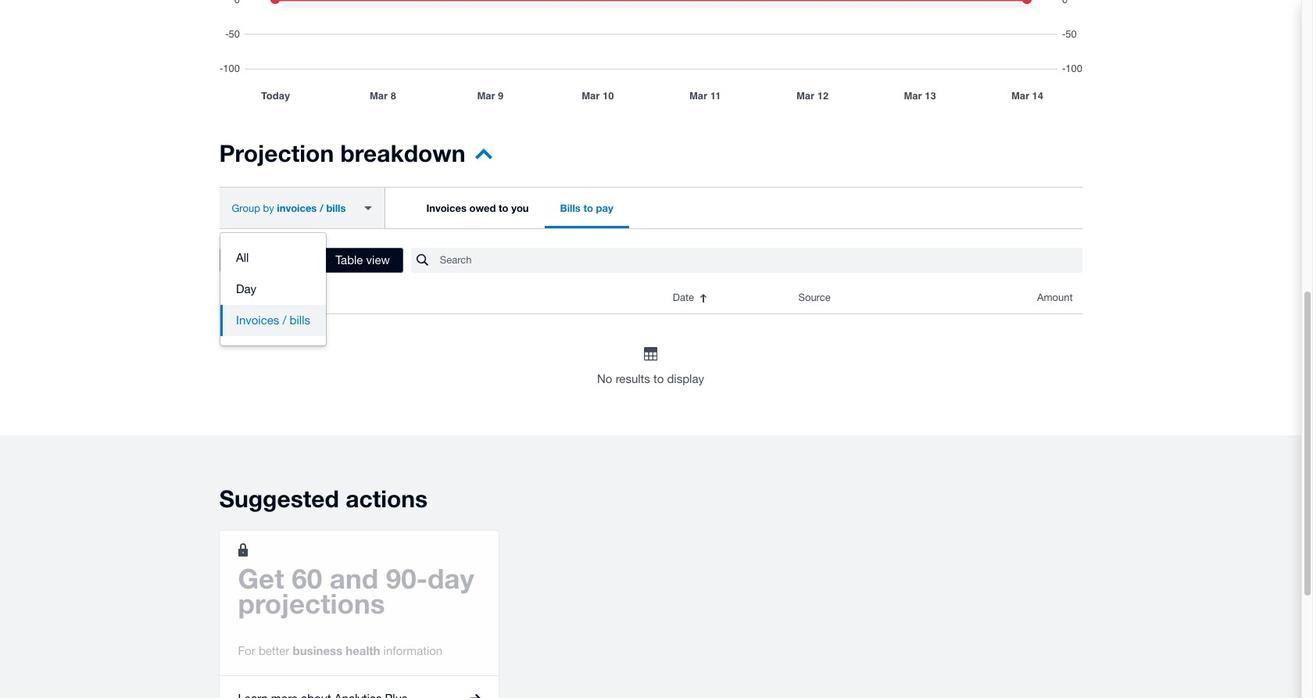 Task type: describe. For each thing, give the bounding box(es) containing it.
results
[[616, 372, 650, 386]]

all button
[[221, 242, 326, 274]]

bills to pay button
[[545, 188, 629, 228]]

projection
[[219, 139, 334, 167]]

group by invoices / bills
[[232, 201, 346, 214]]

suggested
[[219, 485, 339, 513]]

bills to pay
[[560, 202, 614, 214]]

60
[[292, 562, 322, 595]]

better
[[259, 644, 290, 657]]

day button
[[221, 274, 326, 305]]

projection breakdown
[[219, 139, 466, 167]]

display
[[667, 372, 705, 386]]

group
[[232, 202, 260, 214]]

suggested actions
[[219, 485, 428, 513]]

and
[[330, 562, 379, 595]]

source
[[799, 292, 831, 303]]

get 60 and 90-day projections
[[238, 562, 474, 620]]

projection breakdown button
[[219, 139, 492, 178]]

invoices / bills button
[[221, 305, 326, 336]]

Search for a document search field
[[440, 247, 1083, 274]]

date button
[[664, 282, 789, 314]]

to inside "button"
[[584, 202, 593, 214]]

group containing all
[[221, 233, 326, 346]]

what
[[260, 292, 284, 303]]

to for invoices owed to you
[[499, 202, 509, 214]]

summary
[[233, 253, 283, 267]]

you
[[512, 202, 529, 214]]

list box containing all
[[221, 233, 326, 346]]

view for table view
[[366, 253, 390, 267]]

health
[[346, 643, 380, 657]]

table
[[336, 253, 363, 267]]

information
[[384, 644, 443, 657]]

invoices owed to you
[[426, 202, 529, 214]]

owed
[[470, 202, 496, 214]]

business
[[293, 643, 343, 657]]

to for no results to display
[[654, 372, 664, 386]]

for
[[238, 644, 255, 657]]

0 vertical spatial /
[[320, 201, 324, 214]]

table view
[[336, 253, 390, 267]]



Task type: vqa. For each thing, say whether or not it's contained in the screenshot.
Dec 11 – 17's Dec
no



Task type: locate. For each thing, give the bounding box(es) containing it.
bills right invoices
[[326, 201, 346, 214]]

list of upcoming transactions within the selected timeframe element
[[219, 282, 1083, 389]]

actions
[[346, 485, 428, 513]]

get
[[238, 562, 284, 595]]

invoices owed to you button
[[411, 188, 545, 228]]

all
[[236, 251, 249, 264]]

list box
[[221, 233, 326, 346]]

2 view from the left
[[366, 253, 390, 267]]

breakdown
[[341, 139, 466, 167]]

invoices inside list box
[[236, 314, 279, 327]]

invoices for invoices / bills
[[236, 314, 279, 327]]

/
[[320, 201, 324, 214], [283, 314, 287, 327]]

what button
[[251, 282, 664, 314]]

invoices left "owed"
[[426, 202, 467, 214]]

bills
[[560, 202, 581, 214]]

projections
[[238, 587, 385, 620]]

day
[[236, 282, 257, 296]]

90-
[[386, 562, 428, 595]]

no
[[597, 372, 613, 386]]

1 horizontal spatial invoices
[[426, 202, 467, 214]]

2 horizontal spatial to
[[654, 372, 664, 386]]

to left you
[[499, 202, 509, 214]]

to right results at the bottom of page
[[654, 372, 664, 386]]

to inside list of upcoming transactions within the selected timeframe element
[[654, 372, 664, 386]]

to inside button
[[499, 202, 509, 214]]

pay
[[596, 202, 614, 214]]

0 horizontal spatial /
[[283, 314, 287, 327]]

invoices
[[426, 202, 467, 214], [236, 314, 279, 327]]

/ inside button
[[283, 314, 287, 327]]

option group
[[219, 248, 403, 273]]

0 horizontal spatial to
[[499, 202, 509, 214]]

1 vertical spatial bills
[[290, 314, 310, 327]]

view
[[286, 253, 310, 267], [366, 253, 390, 267]]

to left pay
[[584, 202, 593, 214]]

view right table
[[366, 253, 390, 267]]

amount button
[[957, 282, 1083, 314]]

invoices for invoices owed to you
[[426, 202, 467, 214]]

1 horizontal spatial to
[[584, 202, 593, 214]]

for better business health information
[[238, 643, 443, 657]]

view for summary view
[[286, 253, 310, 267]]

1 view from the left
[[286, 253, 310, 267]]

1 horizontal spatial bills
[[326, 201, 346, 214]]

group
[[221, 233, 326, 346]]

/ down what
[[283, 314, 287, 327]]

summary view
[[233, 253, 310, 267]]

day
[[428, 562, 474, 595]]

1 vertical spatial invoices
[[236, 314, 279, 327]]

1 horizontal spatial /
[[320, 201, 324, 214]]

0 vertical spatial invoices
[[426, 202, 467, 214]]

no results to display
[[597, 372, 705, 386]]

to
[[499, 202, 509, 214], [584, 202, 593, 214], [654, 372, 664, 386]]

view up "day" button at top
[[286, 253, 310, 267]]

0 horizontal spatial view
[[286, 253, 310, 267]]

amount
[[1038, 292, 1073, 303]]

invoices down what
[[236, 314, 279, 327]]

/ right invoices
[[320, 201, 324, 214]]

option group containing summary view
[[219, 248, 403, 273]]

1 vertical spatial /
[[283, 314, 287, 327]]

1 horizontal spatial view
[[366, 253, 390, 267]]

source button
[[789, 282, 957, 314]]

bills
[[326, 201, 346, 214], [290, 314, 310, 327]]

date
[[673, 292, 694, 303]]

invoices / bills
[[236, 314, 310, 327]]

0 horizontal spatial bills
[[290, 314, 310, 327]]

0 vertical spatial bills
[[326, 201, 346, 214]]

invoices
[[277, 201, 317, 214]]

0 horizontal spatial invoices
[[236, 314, 279, 327]]

by
[[263, 202, 274, 214]]

bills inside button
[[290, 314, 310, 327]]

bills down "day" button at top
[[290, 314, 310, 327]]



